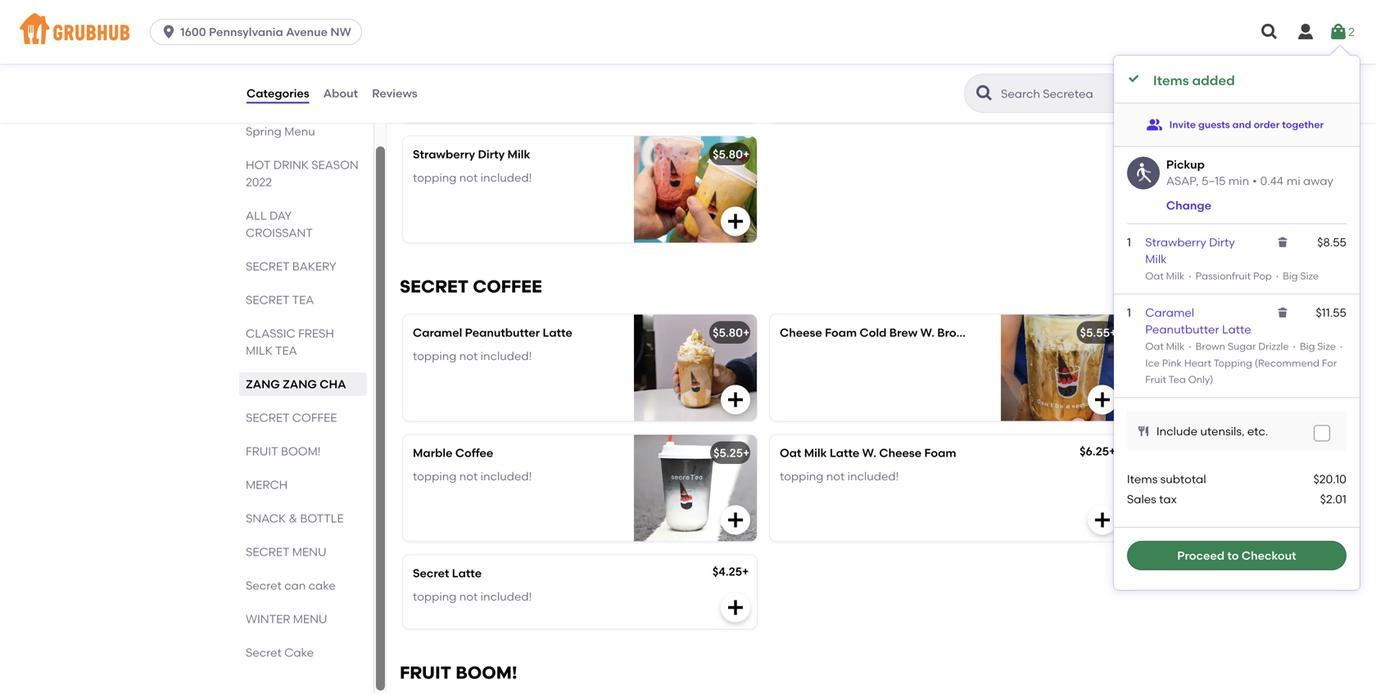 Task type: vqa. For each thing, say whether or not it's contained in the screenshot.
'order'
yes



Task type: locate. For each thing, give the bounding box(es) containing it.
snack & bottle
[[246, 512, 344, 526]]

1 horizontal spatial secret coffee
[[400, 277, 542, 297]]

0 vertical spatial boom!
[[281, 445, 321, 459]]

oat for oat milk latte w. cheese foam
[[780, 446, 801, 460]]

strawberry down reviews button
[[413, 148, 475, 161]]

1 horizontal spatial strawberry dirty milk
[[1145, 236, 1235, 266]]

pickup icon image
[[1127, 157, 1160, 190]]

milk
[[246, 344, 273, 358]]

1 vertical spatial brown
[[1196, 341, 1225, 353]]

oat milk ∙ brown sugar drizzle ∙ big size ∙ ice pink heart topping (recommend for fruit tea only)
[[1145, 341, 1345, 386]]

items added tooltip
[[1114, 46, 1360, 591]]

2 $5.80 from the top
[[713, 326, 743, 340]]

5–15
[[1202, 174, 1226, 188]]

topping not included! for oat milk latte w. cheese foam
[[780, 470, 899, 484]]

sales tax
[[1127, 493, 1177, 506]]

+
[[743, 148, 750, 161], [743, 326, 750, 340], [1110, 326, 1117, 340], [1109, 445, 1116, 459], [743, 446, 750, 460], [742, 565, 749, 579]]

0 vertical spatial sugar
[[976, 326, 1009, 340]]

oat right $5.25 +
[[780, 446, 801, 460]]

peanutbutter
[[1145, 323, 1219, 337], [465, 326, 540, 340]]

cake
[[309, 579, 336, 593]]

secret
[[413, 567, 449, 581], [246, 579, 282, 593], [246, 646, 282, 660]]

items
[[1153, 72, 1189, 88], [1127, 473, 1158, 487]]

topping not included! for marble coffee
[[413, 470, 532, 484]]

0 horizontal spatial brown
[[937, 326, 973, 340]]

1 vertical spatial $5.80
[[713, 326, 743, 340]]

topping
[[413, 50, 457, 64], [780, 50, 824, 64], [413, 171, 457, 185], [413, 349, 457, 363], [413, 470, 457, 484], [780, 470, 824, 484], [413, 590, 457, 604]]

cheese foam cold brew w. brown sugar
[[780, 326, 1009, 340]]

0 vertical spatial items
[[1153, 72, 1189, 88]]

0 vertical spatial menu
[[292, 546, 326, 559]]

0 horizontal spatial topping not included! button
[[403, 16, 757, 123]]

categories button
[[246, 64, 310, 123]]

1 1 from the top
[[1127, 236, 1131, 250]]

size inside "oat milk ∙ brown sugar drizzle ∙ big size ∙ ice pink heart topping (recommend for fruit tea only)"
[[1317, 341, 1336, 353]]

brown up heart
[[1196, 341, 1225, 353]]

subtotal
[[1160, 473, 1206, 487]]

1 vertical spatial sugar
[[1228, 341, 1256, 353]]

1 vertical spatial tea
[[275, 344, 297, 358]]

include
[[1157, 425, 1198, 439]]

menu for winter menu
[[293, 613, 327, 627]]

size up for
[[1317, 341, 1336, 353]]

brown right brew
[[937, 326, 973, 340]]

heart
[[1184, 357, 1211, 369]]

tea down bakery
[[292, 293, 314, 307]]

0 vertical spatial $5.80
[[713, 148, 743, 161]]

1 vertical spatial $5.80 +
[[713, 326, 750, 340]]

away
[[1303, 174, 1333, 188]]

brew
[[889, 326, 918, 340]]

reviews
[[372, 86, 418, 100]]

1 $5.80 from the top
[[713, 148, 743, 161]]

about
[[323, 86, 358, 100]]

0 vertical spatial dirty
[[478, 148, 505, 161]]

0 vertical spatial foam
[[825, 326, 857, 340]]

1 horizontal spatial caramel
[[1145, 306, 1194, 320]]

for
[[1322, 357, 1337, 369]]

main navigation navigation
[[0, 0, 1376, 64]]

0 vertical spatial fruit
[[246, 445, 278, 459]]

0 horizontal spatial fruit
[[246, 445, 278, 459]]

0 horizontal spatial sugar
[[976, 326, 1009, 340]]

caramel peanutbutter latte image
[[634, 315, 757, 422]]

drizzle
[[1258, 341, 1289, 353]]

1 horizontal spatial zang
[[283, 378, 317, 392]]

brown inside "oat milk ∙ brown sugar drizzle ∙ big size ∙ ice pink heart topping (recommend for fruit tea only)"
[[1196, 341, 1225, 353]]

1 horizontal spatial fruit boom!
[[400, 663, 517, 684]]

0 vertical spatial oat
[[1145, 271, 1164, 282]]

only)
[[1188, 374, 1213, 386]]

together
[[1282, 119, 1324, 131]]

items added
[[1153, 72, 1235, 88]]

1 horizontal spatial cheese
[[879, 446, 922, 460]]

not for secret latte
[[459, 590, 478, 604]]

dirty inside items added tooltip
[[1209, 236, 1235, 250]]

all day croissant
[[246, 209, 313, 240]]

fruit boom!
[[246, 445, 321, 459], [400, 663, 517, 684]]

0 vertical spatial caramel
[[1145, 306, 1194, 320]]

size
[[1300, 271, 1319, 282], [1317, 341, 1336, 353]]

zang
[[246, 378, 280, 392], [283, 378, 317, 392]]

tax
[[1159, 493, 1177, 506]]

bottle
[[300, 512, 344, 526]]

1 vertical spatial dirty
[[1209, 236, 1235, 250]]

milk inside "oat milk ∙ brown sugar drizzle ∙ big size ∙ ice pink heart topping (recommend for fruit tea only)"
[[1166, 341, 1185, 353]]

include utensils, etc.
[[1157, 425, 1268, 439]]

brown
[[937, 326, 973, 340], [1196, 341, 1225, 353]]

1 vertical spatial boom!
[[456, 663, 517, 684]]

strawberry
[[413, 148, 475, 161], [1145, 236, 1206, 250]]

0 vertical spatial 1
[[1127, 236, 1131, 250]]

∙ up (recommend
[[1291, 341, 1298, 353]]

items for items added
[[1153, 72, 1189, 88]]

1 horizontal spatial w.
[[920, 326, 935, 340]]

big up (recommend
[[1300, 341, 1315, 353]]

proceed
[[1177, 549, 1225, 563]]

secret for secret latte
[[413, 567, 449, 581]]

spring
[[246, 125, 282, 138]]

0 vertical spatial big
[[1283, 271, 1298, 282]]

topping for marble coffee
[[413, 470, 457, 484]]

0 vertical spatial tea
[[292, 293, 314, 307]]

0 horizontal spatial w.
[[862, 446, 877, 460]]

1 vertical spatial big
[[1300, 341, 1315, 353]]

pop
[[1253, 271, 1272, 282]]

1 vertical spatial w.
[[862, 446, 877, 460]]

1 vertical spatial oat
[[1145, 341, 1164, 353]]

1 horizontal spatial brown
[[1196, 341, 1225, 353]]

1 vertical spatial items
[[1127, 473, 1158, 487]]

+ for caramel peanutbutter latte image
[[743, 326, 750, 340]]

cake
[[284, 646, 314, 660]]

oat
[[1145, 271, 1164, 282], [1145, 341, 1164, 353], [780, 446, 801, 460]]

1 horizontal spatial foam
[[924, 446, 956, 460]]

checkout
[[1242, 549, 1296, 563]]

0 horizontal spatial boom!
[[281, 445, 321, 459]]

w.
[[920, 326, 935, 340], [862, 446, 877, 460]]

(recommend
[[1255, 357, 1320, 369]]

size down $8.55
[[1300, 271, 1319, 282]]

0 vertical spatial $5.80 +
[[713, 148, 750, 161]]

big inside "oat milk ∙ brown sugar drizzle ∙ big size ∙ ice pink heart topping (recommend for fruit tea only)"
[[1300, 341, 1315, 353]]

$5.25 +
[[714, 446, 750, 460]]

2022
[[246, 175, 272, 189]]

big right pop
[[1283, 271, 1298, 282]]

0 vertical spatial secret coffee
[[400, 277, 542, 297]]

2
[[1348, 25, 1355, 39]]

avenue
[[286, 25, 328, 39]]

svg image inside 2 button
[[1329, 22, 1348, 42]]

snack
[[246, 512, 286, 526]]

svg image left 1600
[[161, 24, 177, 40]]

0 vertical spatial coffee
[[473, 277, 542, 297]]

zang left cha
[[283, 378, 317, 392]]

1 for caramel
[[1127, 306, 1131, 320]]

1 horizontal spatial peanutbutter
[[1145, 323, 1219, 337]]

oat for oat milk ∙ brown sugar drizzle ∙ big size ∙ ice pink heart topping (recommend for fruit tea only)
[[1145, 341, 1164, 353]]

tea down classic
[[275, 344, 297, 358]]

big
[[1283, 271, 1298, 282], [1300, 341, 1315, 353]]

secret bakery
[[246, 260, 336, 274]]

svg image
[[1296, 22, 1316, 42], [161, 24, 177, 40], [1127, 72, 1140, 85], [1276, 236, 1289, 249], [1276, 306, 1289, 319], [726, 390, 745, 410], [1137, 425, 1150, 438]]

menu up cake
[[293, 613, 327, 627]]

1 zang from the left
[[246, 378, 280, 392]]

$6.25 +
[[1080, 445, 1116, 459]]

invite guests and order together button
[[1147, 110, 1324, 140]]

oat inside "oat milk ∙ brown sugar drizzle ∙ big size ∙ ice pink heart topping (recommend for fruit tea only)"
[[1145, 341, 1164, 353]]

oat down 'strawberry dirty milk' link
[[1145, 271, 1164, 282]]

svg image left items added
[[1127, 72, 1140, 85]]

$4.25 +
[[713, 565, 749, 579]]

milk for oat milk latte w. cheese foam
[[804, 446, 827, 460]]

to
[[1227, 549, 1239, 563]]

invite guests and order together
[[1169, 119, 1324, 131]]

topping not included! for strawberry dirty milk
[[413, 171, 532, 185]]

strawberry dirty milk inside items added tooltip
[[1145, 236, 1235, 266]]

1 horizontal spatial sugar
[[1228, 341, 1256, 353]]

0 horizontal spatial zang
[[246, 378, 280, 392]]

0 vertical spatial strawberry
[[413, 148, 475, 161]]

1 left 'strawberry dirty milk' link
[[1127, 236, 1131, 250]]

1 horizontal spatial topping not included! button
[[770, 16, 1124, 123]]

1 vertical spatial coffee
[[292, 411, 337, 425]]

1 left caramel peanutbutter latte link on the top right of the page
[[1127, 306, 1131, 320]]

items left added
[[1153, 72, 1189, 88]]

items up the sales
[[1127, 473, 1158, 487]]

cheese foam cold brew w. brown sugar image
[[1001, 315, 1124, 422]]

oat up ice
[[1145, 341, 1164, 353]]

svg image
[[1260, 22, 1280, 42], [1329, 22, 1348, 42], [1093, 91, 1112, 111], [726, 212, 745, 231], [1093, 390, 1112, 410], [1317, 429, 1327, 439], [726, 511, 745, 530], [1093, 511, 1112, 530], [726, 598, 745, 618]]

day
[[269, 209, 292, 223]]

hot
[[246, 158, 271, 172]]

1
[[1127, 236, 1131, 250], [1127, 306, 1131, 320]]

1 $5.80 + from the top
[[713, 148, 750, 161]]

1 vertical spatial caramel
[[413, 326, 462, 340]]

0 horizontal spatial big
[[1283, 271, 1298, 282]]

∙ down 'strawberry dirty milk' link
[[1187, 271, 1193, 282]]

topping for caramel peanutbutter latte
[[413, 349, 457, 363]]

1 vertical spatial size
[[1317, 341, 1336, 353]]

∙ up heart
[[1187, 341, 1193, 353]]

strawberry dirty milk
[[413, 148, 530, 161], [1145, 236, 1235, 266]]

included! for strawberry dirty milk
[[481, 171, 532, 185]]

menu for secret menu
[[292, 546, 326, 559]]

0 horizontal spatial cheese
[[780, 326, 822, 340]]

1 horizontal spatial fruit
[[400, 663, 451, 684]]

1 horizontal spatial strawberry
[[1145, 236, 1206, 250]]

+ for cheese foam cold brew w. brown sugar image
[[1110, 326, 1117, 340]]

0 horizontal spatial peanutbutter
[[465, 326, 540, 340]]

0 vertical spatial cheese
[[780, 326, 822, 340]]

coffee
[[473, 277, 542, 297], [292, 411, 337, 425]]

topping not included!
[[413, 50, 532, 64], [780, 50, 899, 64], [413, 171, 532, 185], [413, 349, 532, 363], [413, 470, 532, 484], [780, 470, 899, 484], [413, 590, 532, 604]]

zang down milk
[[246, 378, 280, 392]]

0 horizontal spatial fruit boom!
[[246, 445, 321, 459]]

0 horizontal spatial dirty
[[478, 148, 505, 161]]

$5.80 +
[[713, 148, 750, 161], [713, 326, 750, 340]]

classic
[[246, 327, 296, 341]]

menu
[[284, 125, 315, 138]]

latte
[[1222, 323, 1251, 337], [543, 326, 573, 340], [830, 446, 860, 460], [452, 567, 482, 581]]

0 horizontal spatial secret coffee
[[246, 411, 337, 425]]

svg image inside 1600 pennsylvania avenue nw button
[[161, 24, 177, 40]]

1 vertical spatial strawberry dirty milk
[[1145, 236, 1235, 266]]

1 horizontal spatial caramel peanutbutter latte
[[1145, 306, 1251, 337]]

cha
[[320, 378, 346, 392]]

not for strawberry dirty milk
[[459, 171, 478, 185]]

tea
[[292, 293, 314, 307], [275, 344, 297, 358]]

+ for marble coffee image
[[743, 446, 750, 460]]

strawberry down "change" button
[[1145, 236, 1206, 250]]

0 horizontal spatial caramel
[[413, 326, 462, 340]]

svg image left $8.55
[[1276, 236, 1289, 249]]

drink
[[273, 158, 309, 172]]

not for oat milk latte w. cheese foam
[[826, 470, 845, 484]]

marble coffee image
[[634, 435, 757, 542]]

peanutbutter inside items added tooltip
[[1145, 323, 1219, 337]]

2 topping not included! button from the left
[[770, 16, 1124, 123]]

2 $5.80 + from the top
[[713, 326, 750, 340]]

items for items subtotal
[[1127, 473, 1158, 487]]

2 1 from the top
[[1127, 306, 1131, 320]]

1 vertical spatial 1
[[1127, 306, 1131, 320]]

svg image up $5.25 +
[[726, 390, 745, 410]]

svg image left include
[[1137, 425, 1150, 438]]

menu down bottle
[[292, 546, 326, 559]]

0 horizontal spatial strawberry dirty milk
[[413, 148, 530, 161]]

1 horizontal spatial big
[[1300, 341, 1315, 353]]

1 vertical spatial menu
[[293, 613, 327, 627]]

1 horizontal spatial dirty
[[1209, 236, 1235, 250]]

min
[[1229, 174, 1249, 188]]

1 vertical spatial strawberry
[[1145, 236, 1206, 250]]

and
[[1232, 119, 1251, 131]]

2 zang from the left
[[283, 378, 317, 392]]

2 vertical spatial oat
[[780, 446, 801, 460]]



Task type: describe. For each thing, give the bounding box(es) containing it.
fruit
[[1145, 374, 1166, 386]]

0 vertical spatial w.
[[920, 326, 935, 340]]

tea
[[1169, 374, 1186, 386]]

about button
[[322, 64, 359, 123]]

1 horizontal spatial boom!
[[456, 663, 517, 684]]

cold
[[860, 326, 887, 340]]

&
[[289, 512, 297, 526]]

nw
[[330, 25, 351, 39]]

2 button
[[1329, 17, 1355, 47]]

caramel peanutbutter latte link
[[1145, 306, 1251, 337]]

bakery
[[292, 260, 336, 274]]

marble coffee
[[413, 446, 493, 460]]

spring menu
[[246, 125, 315, 138]]

guests
[[1198, 119, 1230, 131]]

categories
[[247, 86, 309, 100]]

croissant
[[246, 226, 313, 240]]

added
[[1192, 72, 1235, 88]]

reviews button
[[371, 64, 418, 123]]

1 vertical spatial fruit
[[400, 663, 451, 684]]

pickup
[[1166, 158, 1205, 172]]

topping for secret latte
[[413, 590, 457, 604]]

svg image inside items added tooltip
[[1317, 429, 1327, 439]]

peanut butter lotus dirty milk image
[[1001, 16, 1124, 123]]

0 vertical spatial fruit boom!
[[246, 445, 321, 459]]

1 vertical spatial cheese
[[879, 446, 922, 460]]

order
[[1254, 119, 1280, 131]]

1 topping not included! button from the left
[[403, 16, 757, 123]]

sales
[[1127, 493, 1156, 506]]

oat for oat milk ∙ passionfruit pop ∙ big size
[[1145, 271, 1164, 282]]

oat milk latte w. cheese foam
[[780, 446, 956, 460]]

not for marble coffee
[[459, 470, 478, 484]]

pickup asap, 5–15 min • 0.44 mi away
[[1166, 158, 1333, 188]]

milk for oat milk ∙ brown sugar drizzle ∙ big size ∙ ice pink heart topping (recommend for fruit tea only)
[[1166, 341, 1185, 353]]

•
[[1253, 174, 1257, 188]]

$2.01
[[1320, 493, 1347, 506]]

included! for marble coffee
[[481, 470, 532, 484]]

Search Secretea search field
[[999, 86, 1125, 102]]

0 horizontal spatial strawberry
[[413, 148, 475, 161]]

strawberry inside 'strawberry dirty milk' link
[[1145, 236, 1206, 250]]

$5.55 +
[[1080, 326, 1117, 340]]

passionfruit
[[1196, 271, 1251, 282]]

invite
[[1169, 119, 1196, 131]]

strawberry dirty milk link
[[1145, 236, 1235, 266]]

change button
[[1166, 197, 1212, 214]]

zang zang cha
[[246, 378, 346, 392]]

$5.80 for strawberry dirty milk
[[713, 148, 743, 161]]

$11.55
[[1316, 306, 1347, 320]]

hot drink season 2022
[[246, 158, 359, 189]]

svg image up drizzle
[[1276, 306, 1289, 319]]

strawberry dirty milk image
[[634, 136, 757, 243]]

fresh
[[298, 327, 334, 341]]

∙ right pop
[[1274, 271, 1281, 282]]

search icon image
[[975, 84, 994, 103]]

$5.25
[[714, 446, 743, 460]]

caramel inside items added tooltip
[[1145, 306, 1194, 320]]

topping not included! for secret latte
[[413, 590, 532, 604]]

secret menu
[[246, 546, 326, 559]]

+ for strawberry dirty milk image
[[743, 148, 750, 161]]

ice
[[1145, 357, 1160, 369]]

1600 pennsylvania avenue nw
[[180, 25, 351, 39]]

1 vertical spatial secret coffee
[[246, 411, 337, 425]]

$20.10
[[1314, 473, 1347, 487]]

topping not included! for caramel peanutbutter latte
[[413, 349, 532, 363]]

pennsylvania
[[209, 25, 283, 39]]

classic fresh milk tea
[[246, 327, 334, 358]]

coffee
[[455, 446, 493, 460]]

1 vertical spatial foam
[[924, 446, 956, 460]]

secret for secret cake
[[246, 646, 282, 660]]

winter
[[246, 613, 290, 627]]

0.44
[[1260, 174, 1283, 188]]

secret latte
[[413, 567, 482, 581]]

$5.55
[[1080, 326, 1110, 340]]

1 horizontal spatial coffee
[[473, 277, 542, 297]]

$8.55
[[1317, 236, 1347, 250]]

0 horizontal spatial foam
[[825, 326, 857, 340]]

can
[[284, 579, 306, 593]]

0 vertical spatial size
[[1300, 271, 1319, 282]]

asap,
[[1166, 174, 1199, 188]]

included! for caramel peanutbutter latte
[[481, 349, 532, 363]]

$4.25
[[713, 565, 742, 579]]

0 horizontal spatial caramel peanutbutter latte
[[413, 326, 573, 340]]

marble
[[413, 446, 453, 460]]

secret can cake
[[246, 579, 336, 593]]

included! for oat milk latte w. cheese foam
[[848, 470, 899, 484]]

season
[[312, 158, 359, 172]]

svg image left 2 button
[[1296, 22, 1316, 42]]

winter menu
[[246, 613, 327, 627]]

latte inside caramel peanutbutter latte link
[[1222, 323, 1251, 337]]

oero dirty milk image
[[634, 16, 757, 123]]

secret cake
[[246, 646, 314, 660]]

not for caramel peanutbutter latte
[[459, 349, 478, 363]]

$5.80 + for strawberry dirty milk
[[713, 148, 750, 161]]

items subtotal
[[1127, 473, 1206, 487]]

1 for strawberry
[[1127, 236, 1131, 250]]

people icon image
[[1147, 117, 1163, 133]]

proceed to checkout button
[[1127, 542, 1347, 571]]

topping
[[1214, 357, 1252, 369]]

included! for secret latte
[[481, 590, 532, 604]]

topping for strawberry dirty milk
[[413, 171, 457, 185]]

secret for secret can cake
[[246, 579, 282, 593]]

milk for oat milk ∙ passionfruit pop ∙ big size
[[1166, 271, 1185, 282]]

topping for oat milk latte w. cheese foam
[[780, 470, 824, 484]]

proceed to checkout
[[1177, 549, 1296, 563]]

$6.25
[[1080, 445, 1109, 459]]

1 vertical spatial fruit boom!
[[400, 663, 517, 684]]

sugar inside "oat milk ∙ brown sugar drizzle ∙ big size ∙ ice pink heart topping (recommend for fruit tea only)"
[[1228, 341, 1256, 353]]

1600
[[180, 25, 206, 39]]

all
[[246, 209, 267, 223]]

change
[[1166, 199, 1212, 212]]

0 vertical spatial strawberry dirty milk
[[413, 148, 530, 161]]

tea inside classic fresh milk tea
[[275, 344, 297, 358]]

0 vertical spatial brown
[[937, 326, 973, 340]]

0 horizontal spatial coffee
[[292, 411, 337, 425]]

oat milk ∙ passionfruit pop ∙ big size
[[1145, 271, 1319, 282]]

merch
[[246, 478, 288, 492]]

$5.80 for caramel peanutbutter latte
[[713, 326, 743, 340]]

caramel peanutbutter latte inside items added tooltip
[[1145, 306, 1251, 337]]

etc.
[[1248, 425, 1268, 439]]

$5.80 + for caramel peanutbutter latte
[[713, 326, 750, 340]]

∙ down $11.55
[[1338, 341, 1345, 353]]

utensils,
[[1200, 425, 1245, 439]]



